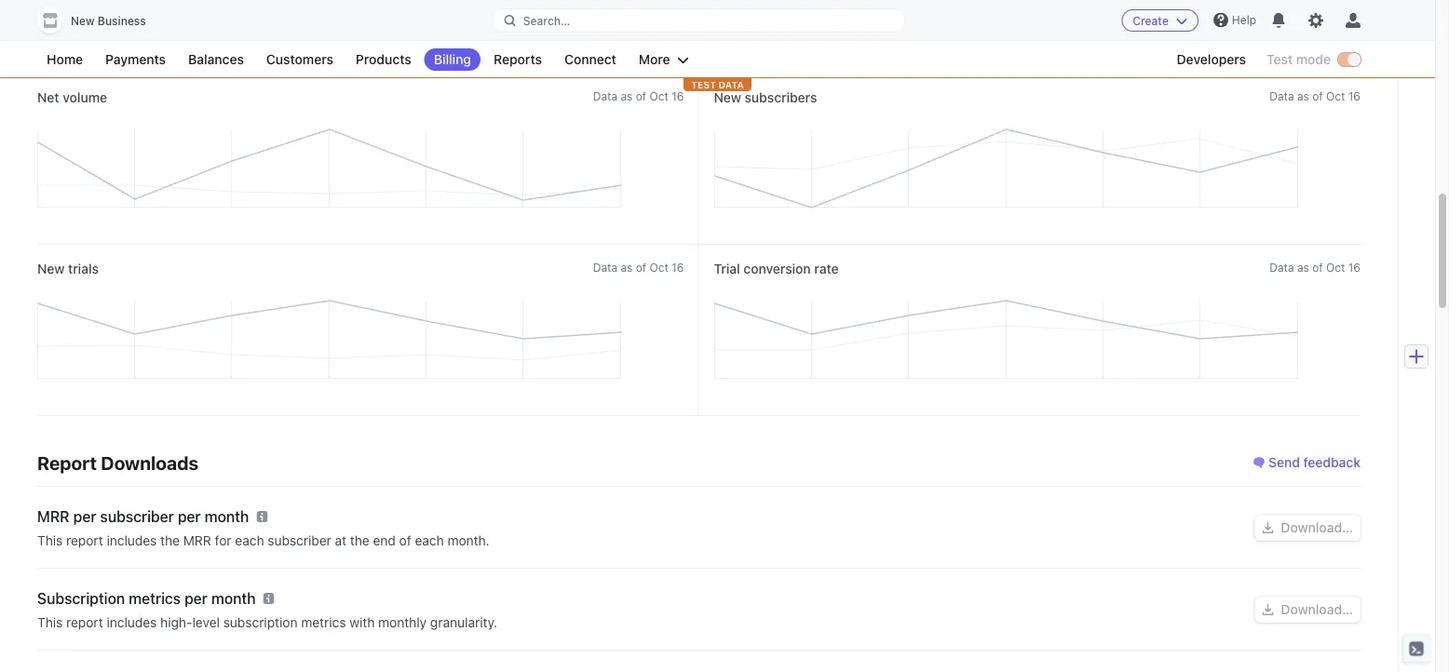 Task type: describe. For each thing, give the bounding box(es) containing it.
more button
[[630, 48, 698, 71]]

per up level at bottom
[[185, 590, 208, 608]]

as for net volume
[[621, 89, 633, 102]]

new for new trials
[[37, 261, 65, 277]]

balances
[[188, 52, 244, 67]]

new business button
[[37, 7, 165, 34]]

developers link
[[1168, 48, 1256, 71]]

data
[[719, 79, 744, 90]]

oct for net volume
[[650, 89, 669, 102]]

home
[[47, 52, 83, 67]]

new business
[[71, 14, 146, 27]]

business
[[98, 14, 146, 27]]

16 for new subscribers
[[1349, 89, 1361, 102]]

includes for metrics
[[107, 615, 157, 631]]

0 vertical spatial metrics
[[129, 590, 181, 608]]

subscription
[[223, 615, 298, 631]]

trial conversion rate
[[714, 261, 839, 277]]

at
[[335, 533, 347, 549]]

net volume
[[37, 90, 107, 105]]

as for new subscribers
[[1298, 89, 1310, 102]]

monthly
[[378, 615, 427, 631]]

download… button for subscription metrics per month
[[1255, 597, 1361, 623]]

oct for trial conversion rate
[[1327, 261, 1346, 274]]

send feedback button
[[1254, 454, 1361, 472]]

of for net volume
[[636, 89, 647, 102]]

report for mrr
[[66, 533, 103, 549]]

new subscribers
[[714, 90, 817, 105]]

download… button for mrr per subscriber per month
[[1255, 515, 1361, 541]]

this report includes high-level subscription metrics with monthly granularity.
[[37, 615, 497, 631]]

customers
[[266, 52, 334, 67]]

data as of oct 16 for trial conversion rate
[[1270, 261, 1361, 274]]

customers link
[[257, 48, 343, 71]]

1 horizontal spatial metrics
[[301, 615, 346, 631]]

0 vertical spatial month
[[205, 508, 249, 526]]

svg image
[[1263, 605, 1274, 616]]

reports link
[[485, 48, 552, 71]]

products link
[[347, 48, 421, 71]]

this report includes the mrr for each subscriber at the end of each month.
[[37, 533, 490, 549]]

as for trial conversion rate
[[1298, 261, 1310, 274]]

data as of oct 16 for new trials
[[593, 261, 684, 274]]

0 horizontal spatial mrr
[[37, 508, 70, 526]]

of for new subscribers
[[1313, 89, 1324, 102]]

rate
[[815, 261, 839, 277]]

includes for per
[[107, 533, 157, 549]]

for
[[215, 533, 232, 549]]

create button
[[1122, 9, 1199, 32]]

home link
[[37, 48, 92, 71]]

as for new trials
[[621, 261, 633, 274]]

of for trial conversion rate
[[1313, 261, 1324, 274]]

connect
[[565, 52, 617, 67]]

high-
[[160, 615, 192, 631]]

svg image
[[1263, 523, 1274, 534]]

this for mrr per subscriber per month
[[37, 533, 63, 549]]

data for trial conversion rate
[[1270, 261, 1295, 274]]

download… for subscription metrics per month
[[1282, 602, 1354, 618]]

connect link
[[555, 48, 626, 71]]

0 vertical spatial subscriber
[[100, 508, 174, 526]]

payments
[[105, 52, 166, 67]]

report downloads
[[37, 452, 199, 474]]

feedback
[[1304, 455, 1361, 471]]

16 for net volume
[[672, 89, 684, 102]]

mrr per subscriber per month
[[37, 508, 249, 526]]

oct for new subscribers
[[1327, 89, 1346, 102]]



Task type: locate. For each thing, give the bounding box(es) containing it.
data for new subscribers
[[1270, 89, 1295, 102]]

send feedback
[[1269, 455, 1361, 471]]

subscription metrics per month
[[37, 590, 256, 608]]

mode
[[1297, 52, 1331, 67]]

0 vertical spatial download…
[[1282, 520, 1354, 536]]

1 report from the top
[[66, 533, 103, 549]]

subscribers
[[745, 90, 817, 105]]

per
[[73, 508, 96, 526], [178, 508, 201, 526], [185, 590, 208, 608]]

month up subscription
[[211, 590, 256, 608]]

this
[[37, 533, 63, 549], [37, 615, 63, 631]]

billing link
[[425, 48, 481, 71]]

level
[[192, 615, 220, 631]]

1 vertical spatial this
[[37, 615, 63, 631]]

search…
[[523, 14, 571, 27]]

1 vertical spatial mrr
[[183, 533, 211, 549]]

month up for
[[205, 508, 249, 526]]

1 vertical spatial download…
[[1282, 602, 1354, 618]]

of
[[636, 89, 647, 102], [1313, 89, 1324, 102], [636, 261, 647, 274], [1313, 261, 1324, 274], [399, 533, 412, 549]]

data as of oct 16 for new subscribers
[[1270, 89, 1361, 102]]

new for new subscribers
[[714, 90, 742, 105]]

end
[[373, 533, 396, 549]]

1 horizontal spatial new
[[71, 14, 95, 27]]

subscription
[[37, 590, 125, 608]]

1 vertical spatial metrics
[[301, 615, 346, 631]]

1 horizontal spatial each
[[415, 533, 444, 549]]

16 for trial conversion rate
[[1349, 261, 1361, 274]]

each right for
[[235, 533, 264, 549]]

report down subscription
[[66, 615, 103, 631]]

1 this from the top
[[37, 533, 63, 549]]

downloads
[[101, 452, 199, 474]]

1 includes from the top
[[107, 533, 157, 549]]

as
[[621, 89, 633, 102], [1298, 89, 1310, 102], [621, 261, 633, 274], [1298, 261, 1310, 274]]

download… button
[[1255, 515, 1361, 541], [1255, 597, 1361, 623]]

0 vertical spatial report
[[66, 533, 103, 549]]

0 vertical spatial mrr
[[37, 508, 70, 526]]

download… right svg image
[[1282, 602, 1354, 618]]

trial
[[714, 261, 741, 277]]

conversion
[[744, 261, 811, 277]]

per down report
[[73, 508, 96, 526]]

0 horizontal spatial new
[[37, 261, 65, 277]]

metrics up high-
[[129, 590, 181, 608]]

new left business
[[71, 14, 95, 27]]

billing
[[434, 52, 471, 67]]

this up subscription
[[37, 533, 63, 549]]

new
[[71, 14, 95, 27], [714, 90, 742, 105], [37, 261, 65, 277]]

1 download… from the top
[[1282, 520, 1354, 536]]

payments link
[[96, 48, 175, 71]]

create
[[1133, 14, 1169, 27]]

new for new business
[[71, 14, 95, 27]]

includes down subscription metrics per month
[[107, 615, 157, 631]]

16
[[672, 89, 684, 102], [1349, 89, 1361, 102], [672, 261, 684, 274], [1349, 261, 1361, 274]]

products
[[356, 52, 412, 67]]

1 vertical spatial report
[[66, 615, 103, 631]]

oct for new trials
[[650, 261, 669, 274]]

0 horizontal spatial subscriber
[[100, 508, 174, 526]]

test
[[691, 79, 716, 90]]

trials
[[68, 261, 99, 277]]

report for subscription
[[66, 615, 103, 631]]

1 vertical spatial month
[[211, 590, 256, 608]]

with
[[350, 615, 375, 631]]

0 vertical spatial includes
[[107, 533, 157, 549]]

mrr down report
[[37, 508, 70, 526]]

help button
[[1206, 5, 1264, 35]]

volume
[[63, 90, 107, 105]]

report
[[37, 452, 97, 474]]

1 vertical spatial download… button
[[1255, 597, 1361, 623]]

download…
[[1282, 520, 1354, 536], [1282, 602, 1354, 618]]

0 horizontal spatial each
[[235, 533, 264, 549]]

test data
[[691, 79, 744, 90]]

reports
[[494, 52, 542, 67]]

16 for new trials
[[672, 261, 684, 274]]

1 each from the left
[[235, 533, 264, 549]]

0 vertical spatial new
[[71, 14, 95, 27]]

download… button down send feedback button
[[1255, 515, 1361, 541]]

per down 'downloads'
[[178, 508, 201, 526]]

mrr left for
[[183, 533, 211, 549]]

new left trials
[[37, 261, 65, 277]]

test mode
[[1267, 52, 1331, 67]]

2 vertical spatial new
[[37, 261, 65, 277]]

Search… search field
[[494, 9, 905, 32]]

2 report from the top
[[66, 615, 103, 631]]

2 each from the left
[[415, 533, 444, 549]]

test
[[1267, 52, 1293, 67]]

data as of oct 16
[[593, 89, 684, 102], [1270, 89, 1361, 102], [593, 261, 684, 274], [1270, 261, 1361, 274]]

2 includes from the top
[[107, 615, 157, 631]]

1 vertical spatial includes
[[107, 615, 157, 631]]

2 download… from the top
[[1282, 602, 1354, 618]]

report
[[66, 533, 103, 549], [66, 615, 103, 631]]

2 the from the left
[[350, 533, 370, 549]]

includes
[[107, 533, 157, 549], [107, 615, 157, 631]]

subscriber left at
[[268, 533, 332, 549]]

subscriber down 'downloads'
[[100, 508, 174, 526]]

data for new trials
[[593, 261, 618, 274]]

2 horizontal spatial new
[[714, 90, 742, 105]]

mrr
[[37, 508, 70, 526], [183, 533, 211, 549]]

report up subscription
[[66, 533, 103, 549]]

1 horizontal spatial mrr
[[183, 533, 211, 549]]

this down subscription
[[37, 615, 63, 631]]

this for subscription metrics per month
[[37, 615, 63, 631]]

metrics
[[129, 590, 181, 608], [301, 615, 346, 631]]

send
[[1269, 455, 1301, 471]]

download… button down svg icon
[[1255, 597, 1361, 623]]

0 vertical spatial this
[[37, 533, 63, 549]]

data as of oct 16 for net volume
[[593, 89, 684, 102]]

each
[[235, 533, 264, 549], [415, 533, 444, 549]]

1 vertical spatial new
[[714, 90, 742, 105]]

download… right svg icon
[[1282, 520, 1354, 536]]

data for net volume
[[593, 89, 618, 102]]

0 vertical spatial download… button
[[1255, 515, 1361, 541]]

granularity.
[[430, 615, 497, 631]]

the
[[160, 533, 180, 549], [350, 533, 370, 549]]

month.
[[448, 533, 490, 549]]

Search… text field
[[494, 9, 905, 32]]

0 horizontal spatial metrics
[[129, 590, 181, 608]]

1 the from the left
[[160, 533, 180, 549]]

1 vertical spatial subscriber
[[268, 533, 332, 549]]

net
[[37, 90, 59, 105]]

more
[[639, 52, 671, 67]]

0 horizontal spatial the
[[160, 533, 180, 549]]

1 download… button from the top
[[1255, 515, 1361, 541]]

2 download… button from the top
[[1255, 597, 1361, 623]]

download… for mrr per subscriber per month
[[1282, 520, 1354, 536]]

new trials
[[37, 261, 99, 277]]

1 horizontal spatial subscriber
[[268, 533, 332, 549]]

2 this from the top
[[37, 615, 63, 631]]

new inside new business button
[[71, 14, 95, 27]]

subscriber
[[100, 508, 174, 526], [268, 533, 332, 549]]

each left month.
[[415, 533, 444, 549]]

1 horizontal spatial the
[[350, 533, 370, 549]]

includes down mrr per subscriber per month
[[107, 533, 157, 549]]

month
[[205, 508, 249, 526], [211, 590, 256, 608]]

developers
[[1177, 52, 1247, 67]]

new left subscribers
[[714, 90, 742, 105]]

the right at
[[350, 533, 370, 549]]

metrics left with
[[301, 615, 346, 631]]

data
[[593, 89, 618, 102], [1270, 89, 1295, 102], [593, 261, 618, 274], [1270, 261, 1295, 274]]

oct
[[650, 89, 669, 102], [1327, 89, 1346, 102], [650, 261, 669, 274], [1327, 261, 1346, 274]]

the down mrr per subscriber per month
[[160, 533, 180, 549]]

help
[[1233, 14, 1257, 27]]

balances link
[[179, 48, 253, 71]]

of for new trials
[[636, 261, 647, 274]]



Task type: vqa. For each thing, say whether or not it's contained in the screenshot.
'payment links'
no



